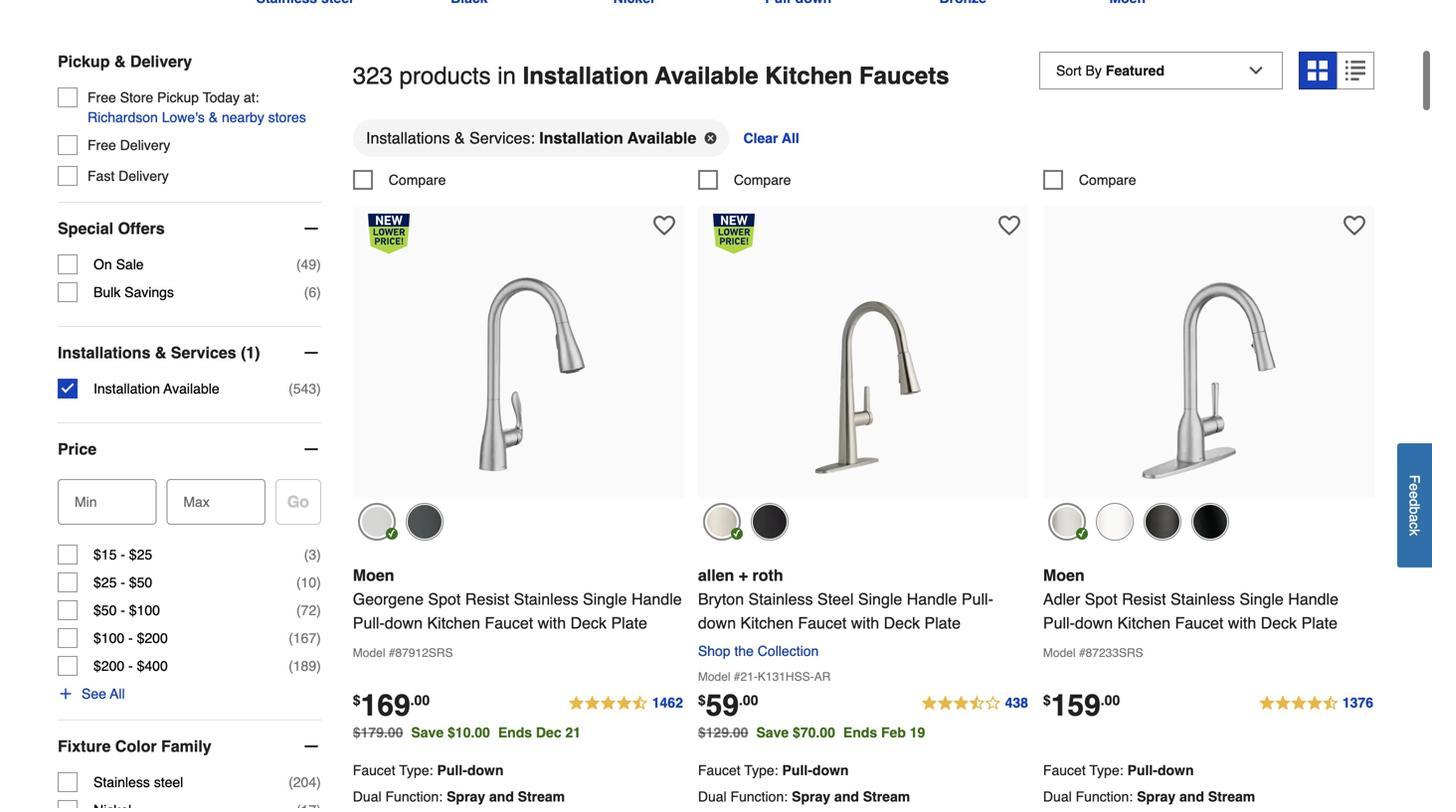 Task type: vqa. For each thing, say whether or not it's contained in the screenshot.
chevron right icon related to Cable & Wire Connectors
no



Task type: locate. For each thing, give the bounding box(es) containing it.
2 horizontal spatial spray
[[1137, 789, 1176, 805]]

richardson lowe's & nearby stores
[[88, 110, 306, 125]]

dual down 159
[[1044, 789, 1072, 805]]

model down shop
[[698, 670, 731, 684]]

3 with from the left
[[1229, 614, 1257, 633]]

- right $15
[[121, 547, 125, 563]]

minus image
[[301, 219, 321, 239], [301, 343, 321, 363], [301, 440, 321, 460], [301, 737, 321, 757]]

1 with from the left
[[538, 614, 566, 633]]

$ up $179.00
[[353, 693, 361, 709]]

2 horizontal spatial model
[[1044, 647, 1076, 661]]

all for see all
[[110, 687, 125, 703]]

compare
[[389, 172, 446, 188], [734, 172, 791, 188], [1079, 172, 1137, 188]]

new lower price image
[[368, 214, 410, 254], [713, 214, 755, 254]]

1 resist from the left
[[465, 590, 510, 609]]

with inside moen adler spot resist stainless single handle pull-down kitchen faucet with deck plate
[[1229, 614, 1257, 633]]

resist inside 'moen georgene spot resist stainless single handle pull-down kitchen faucet with deck plate'
[[465, 590, 510, 609]]

0 horizontal spatial dual function: spray and stream
[[353, 789, 565, 805]]

1 horizontal spatial resist
[[1122, 590, 1167, 609]]

& down today
[[209, 110, 218, 125]]

& left services:
[[455, 129, 465, 147]]

3 single from the left
[[1240, 590, 1284, 609]]

1 faucet type: pull-down from the left
[[353, 763, 504, 779]]

ends for 59
[[844, 725, 878, 741]]

deck
[[571, 614, 607, 633], [884, 614, 920, 633], [1261, 614, 1298, 633]]

0 vertical spatial free
[[88, 90, 116, 106]]

1 horizontal spatial #
[[734, 670, 741, 684]]

1 ) from the top
[[317, 257, 321, 273]]

spot right georgene
[[428, 590, 461, 609]]

f e e d b a c k button
[[1398, 444, 1433, 568]]

2 ends from the left
[[844, 725, 878, 741]]

spot inside moen adler spot resist stainless single handle pull-down kitchen faucet with deck plate
[[1085, 590, 1118, 609]]

4.5 stars image
[[568, 692, 684, 716], [1259, 692, 1375, 716]]

0 horizontal spatial heart outline image
[[654, 215, 675, 237]]

installation right services:
[[540, 129, 624, 147]]

1 moen from the left
[[353, 567, 395, 585]]

0 horizontal spatial installations
[[58, 344, 151, 362]]

.00 down 21-
[[739, 693, 759, 709]]

1 free from the top
[[88, 90, 116, 106]]

1 ends from the left
[[498, 725, 532, 741]]

1 function: from the left
[[386, 789, 443, 805]]

) for ( 49 )
[[317, 257, 321, 273]]

1 horizontal spatial $100
[[129, 603, 160, 619]]

2 compare from the left
[[734, 172, 791, 188]]

2 save from the left
[[757, 725, 789, 741]]

# down the
[[734, 670, 741, 684]]

k131hss-
[[758, 670, 814, 684]]

stainless for georgene
[[514, 590, 579, 609]]

moen inside moen adler spot resist stainless single handle pull-down kitchen faucet with deck plate
[[1044, 567, 1085, 585]]

2 horizontal spatial $
[[1044, 693, 1051, 709]]

function: down $129.00
[[731, 789, 788, 805]]

( 167 )
[[289, 631, 321, 647]]

new lower price image down 1002979846 element
[[713, 214, 755, 254]]

1 horizontal spatial type:
[[745, 763, 779, 779]]

2 horizontal spatial stream
[[1209, 789, 1256, 805]]

2 4.5 stars image from the left
[[1259, 692, 1375, 716]]

- for $15
[[121, 547, 125, 563]]

0 horizontal spatial with
[[538, 614, 566, 633]]

e up d
[[1407, 484, 1423, 491]]

stainless steel image
[[703, 503, 741, 541]]

.00 inside $ 159 .00
[[1101, 693, 1121, 709]]

allen + roth bryton stainless steel single handle pull-down kitchen faucet with deck plate image
[[755, 271, 973, 490]]

1 vertical spatial pickup
[[157, 90, 199, 106]]

stores
[[268, 110, 306, 125]]

1 horizontal spatial single
[[859, 590, 903, 609]]

0 horizontal spatial deck
[[571, 614, 607, 633]]

- down $15 - $25
[[121, 575, 125, 591]]

1 vertical spatial $25
[[94, 575, 117, 591]]

$100 up $100 - $200
[[129, 603, 160, 619]]

1 single from the left
[[583, 590, 627, 609]]

at:
[[244, 90, 259, 106]]

2 moen from the left
[[1044, 567, 1085, 585]]

handle inside 'moen georgene spot resist stainless single handle pull-down kitchen faucet with deck plate'
[[632, 590, 682, 609]]

6
[[309, 285, 317, 301]]

2 horizontal spatial heart outline image
[[1344, 215, 1366, 237]]

$129.00 save $70.00 ends feb 19
[[698, 725, 926, 741]]

model # 87912srs
[[353, 647, 453, 661]]

deck for moen adler spot resist stainless single handle pull-down kitchen faucet with deck plate
[[1261, 614, 1298, 633]]

plate inside 'moen georgene spot resist stainless single handle pull-down kitchen faucet with deck plate'
[[611, 614, 648, 633]]

2 free from the top
[[88, 137, 116, 153]]

and
[[489, 789, 514, 805], [835, 789, 860, 805], [1180, 789, 1205, 805]]

model for adler spot resist stainless single handle pull-down kitchen faucet with deck plate
[[1044, 647, 1076, 661]]

4 minus image from the top
[[301, 737, 321, 757]]

stainless
[[514, 590, 579, 609], [749, 590, 813, 609], [1171, 590, 1236, 609], [94, 775, 150, 791]]

available up close circle filled icon
[[655, 62, 759, 90]]

minus image for installations & services
[[301, 343, 321, 363]]

- left $400
[[128, 659, 133, 675]]

shop
[[698, 644, 731, 660]]

167
[[293, 631, 317, 647]]

543
[[293, 381, 317, 397]]

3 ) from the top
[[317, 381, 321, 397]]

2 resist from the left
[[1122, 590, 1167, 609]]

3 handle from the left
[[1289, 590, 1339, 609]]

$ for 59
[[698, 693, 706, 709]]

1 horizontal spatial stream
[[863, 789, 911, 805]]

2 horizontal spatial faucet type: pull-down
[[1044, 763, 1194, 779]]

model down adler
[[1044, 647, 1076, 661]]

$25 - $50
[[94, 575, 152, 591]]

4.5 stars image containing 1376
[[1259, 692, 1375, 716]]

dual down $129.00
[[698, 789, 727, 805]]

2 horizontal spatial #
[[1080, 647, 1086, 661]]

1002979846 element
[[698, 170, 791, 190]]

resist up the 87233srs
[[1122, 590, 1167, 609]]

save left $70.00
[[757, 725, 789, 741]]

minus image up the ( 49 )
[[301, 219, 321, 239]]

available left close circle filled icon
[[628, 129, 697, 147]]

compare for 1002979846 element
[[734, 172, 791, 188]]

$50 down $25 - $50
[[94, 603, 117, 619]]

5 ) from the top
[[317, 575, 321, 591]]

1 vertical spatial all
[[110, 687, 125, 703]]

1001327070 element
[[1044, 170, 1137, 190]]

new lower price image down 1000957192 element on the top of page
[[368, 214, 410, 254]]

model up the 169
[[353, 647, 386, 661]]

1 handle from the left
[[632, 590, 682, 609]]

delivery down free delivery
[[119, 168, 169, 184]]

dual right 204
[[353, 789, 382, 805]]

4 ) from the top
[[317, 547, 321, 563]]

stainless inside moen adler spot resist stainless single handle pull-down kitchen faucet with deck plate
[[1171, 590, 1236, 609]]

heart outline image for first the new lower price icon from right
[[999, 215, 1021, 237]]

1 horizontal spatial spot
[[1085, 590, 1118, 609]]

0 horizontal spatial new lower price image
[[368, 214, 410, 254]]

2 horizontal spatial compare
[[1079, 172, 1137, 188]]

max
[[183, 495, 210, 511]]

single for georgene spot resist stainless single handle pull-down kitchen faucet with deck plate
[[583, 590, 627, 609]]

single inside moen adler spot resist stainless single handle pull-down kitchen faucet with deck plate
[[1240, 590, 1284, 609]]

minus image inside special offers button
[[301, 219, 321, 239]]

1 and from the left
[[489, 789, 514, 805]]

3 heart outline image from the left
[[1344, 215, 1366, 237]]

single inside the allen + roth bryton stainless steel single handle pull- down kitchen faucet with deck plate
[[859, 590, 903, 609]]

1 vertical spatial free
[[88, 137, 116, 153]]

0 horizontal spatial and
[[489, 789, 514, 805]]

compare inside 1002979846 element
[[734, 172, 791, 188]]

all right see on the bottom of page
[[110, 687, 125, 703]]

2 horizontal spatial dual
[[1044, 789, 1072, 805]]

1 horizontal spatial 4.5 stars image
[[1259, 692, 1375, 716]]

# up $ 169 .00
[[389, 647, 396, 661]]

( for 167
[[289, 631, 293, 647]]

0 horizontal spatial $50
[[94, 603, 117, 619]]

ends left dec
[[498, 725, 532, 741]]

faucet
[[485, 614, 534, 633], [798, 614, 847, 633], [1176, 614, 1224, 633], [353, 763, 396, 779], [698, 763, 741, 779], [1044, 763, 1086, 779]]

spot
[[428, 590, 461, 609], [1085, 590, 1118, 609]]

- down $25 - $50
[[121, 603, 125, 619]]

$200
[[137, 631, 168, 647], [94, 659, 125, 675]]

available down services
[[164, 381, 220, 397]]

4.5 stars image containing 1462
[[568, 692, 684, 716]]

3 dual from the left
[[1044, 789, 1072, 805]]

6 ) from the top
[[317, 603, 321, 619]]

& for pickup & delivery
[[114, 52, 126, 71]]

down inside moen adler spot resist stainless single handle pull-down kitchen faucet with deck plate
[[1076, 614, 1114, 633]]

1 horizontal spatial plate
[[925, 614, 961, 633]]

moen georgene spot resist stainless single handle pull-down kitchen faucet with deck plate
[[353, 567, 682, 633]]

installation right in
[[523, 62, 649, 90]]

pickup up lowe's in the left of the page
[[157, 90, 199, 106]]

stainless inside the allen + roth bryton stainless steel single handle pull- down kitchen faucet with deck plate
[[749, 590, 813, 609]]

2 minus image from the top
[[301, 343, 321, 363]]

2 new lower price image from the left
[[713, 214, 755, 254]]

10
[[301, 575, 317, 591]]

deck for moen georgene spot resist stainless single handle pull-down kitchen faucet with deck plate
[[571, 614, 607, 633]]

0 horizontal spatial #
[[389, 647, 396, 661]]

heart outline image for first the new lower price icon from left
[[654, 215, 675, 237]]

compare inside 1001327070 element
[[1079, 172, 1137, 188]]

moen up adler
[[1044, 567, 1085, 585]]

type: down was price $129.00 element
[[745, 763, 779, 779]]

) for ( 72 )
[[317, 603, 321, 619]]

spray
[[447, 789, 486, 805], [792, 789, 831, 805], [1137, 789, 1176, 805]]

kitchen up the 87233srs
[[1118, 614, 1171, 633]]

$50
[[129, 575, 152, 591], [94, 603, 117, 619]]

compare inside 1000957192 element
[[389, 172, 446, 188]]

( 49 )
[[296, 257, 321, 273]]

faucet type: pull-down down $ 159 .00
[[1044, 763, 1194, 779]]

1 $ from the left
[[353, 693, 361, 709]]

1 horizontal spatial $50
[[129, 575, 152, 591]]

1 horizontal spatial installations
[[366, 129, 450, 147]]

0 horizontal spatial stream
[[518, 789, 565, 805]]

49
[[301, 257, 317, 273]]

kitchen up shop the collection "link"
[[741, 614, 794, 633]]

plate
[[611, 614, 648, 633], [925, 614, 961, 633], [1302, 614, 1338, 633]]

2 horizontal spatial .00
[[1101, 693, 1121, 709]]

stainless for +
[[749, 590, 813, 609]]

min
[[75, 495, 97, 511]]

moen for moen adler spot resist stainless single handle pull-down kitchen faucet with deck plate
[[1044, 567, 1085, 585]]

2 vertical spatial delivery
[[119, 168, 169, 184]]

3 compare from the left
[[1079, 172, 1137, 188]]

2 heart outline image from the left
[[999, 215, 1021, 237]]

2 faucet type: pull-down from the left
[[698, 763, 849, 779]]

1 horizontal spatial all
[[782, 130, 800, 146]]

2 single from the left
[[859, 590, 903, 609]]

- for $100
[[128, 631, 133, 647]]

$25 down $15
[[94, 575, 117, 591]]

clear all
[[744, 130, 800, 146]]

plate inside moen adler spot resist stainless single handle pull-down kitchen faucet with deck plate
[[1302, 614, 1338, 633]]

0 horizontal spatial matte black image
[[406, 503, 444, 541]]

1 vertical spatial delivery
[[120, 137, 170, 153]]

type: down $ 159 .00
[[1090, 763, 1124, 779]]

0 horizontal spatial compare
[[389, 172, 446, 188]]

1 horizontal spatial deck
[[884, 614, 920, 633]]

3 plate from the left
[[1302, 614, 1338, 633]]

moen for moen georgene spot resist stainless single handle pull-down kitchen faucet with deck plate
[[353, 567, 395, 585]]

3 spray from the left
[[1137, 789, 1176, 805]]

resist
[[465, 590, 510, 609], [1122, 590, 1167, 609]]

installation down installations & services (1)
[[94, 381, 160, 397]]

0 horizontal spatial spot
[[428, 590, 461, 609]]

minus image for fixture color family
[[301, 737, 321, 757]]

today
[[203, 90, 240, 106]]

1 horizontal spatial with
[[851, 614, 880, 633]]

1 horizontal spatial spray
[[792, 789, 831, 805]]

0 horizontal spatial 4.5 stars image
[[568, 692, 684, 716]]

down inside the allen + roth bryton stainless steel single handle pull- down kitchen faucet with deck plate
[[698, 614, 736, 633]]

deck inside 'moen georgene spot resist stainless single handle pull-down kitchen faucet with deck plate'
[[571, 614, 607, 633]]

323 products in installation available kitchen faucets
[[353, 62, 950, 90]]

minus image up ( 543 )
[[301, 343, 321, 363]]

actual price $169.00 element
[[353, 689, 430, 723]]

1 .00 from the left
[[411, 693, 430, 709]]

kitchen inside moen adler spot resist stainless single handle pull-down kitchen faucet with deck plate
[[1118, 614, 1171, 633]]

1 horizontal spatial new lower price image
[[713, 214, 755, 254]]

.00 down 87912srs
[[411, 693, 430, 709]]

faucets
[[860, 62, 950, 90]]

#
[[389, 647, 396, 661], [1080, 647, 1086, 661], [734, 670, 741, 684]]

( 189 )
[[289, 659, 321, 675]]

2 deck from the left
[[884, 614, 920, 633]]

# for moen georgene spot resist stainless single handle pull-down kitchen faucet with deck plate
[[389, 647, 396, 661]]

& for installations & services: installation available
[[455, 129, 465, 147]]

1 deck from the left
[[571, 614, 607, 633]]

0 horizontal spatial $
[[353, 693, 361, 709]]

compare for 1001327070 element
[[1079, 172, 1137, 188]]

4.5 stars image for 159
[[1259, 692, 1375, 716]]

minus image up go
[[301, 440, 321, 460]]

minus image inside price button
[[301, 440, 321, 460]]

438 button
[[921, 692, 1030, 716]]

& up installation available
[[155, 344, 167, 362]]

f
[[1407, 475, 1423, 484]]

1 vertical spatial $200
[[94, 659, 125, 675]]

.00 inside "$ 59 .00"
[[739, 693, 759, 709]]

installations & services (1)
[[58, 344, 260, 362]]

all
[[782, 130, 800, 146], [110, 687, 125, 703]]

resist for adler
[[1122, 590, 1167, 609]]

0 horizontal spatial dual
[[353, 789, 382, 805]]

# up the actual price $159.00 element
[[1080, 647, 1086, 661]]

list box
[[353, 118, 1375, 170]]

type:
[[399, 763, 433, 779], [745, 763, 779, 779], [1090, 763, 1124, 779]]

&
[[114, 52, 126, 71], [209, 110, 218, 125], [455, 129, 465, 147], [155, 344, 167, 362]]

plate for adler spot resist stainless single handle pull-down kitchen faucet with deck plate
[[1302, 614, 1338, 633]]

$ inside $ 169 .00
[[353, 693, 361, 709]]

savings save $70.00 element
[[757, 725, 934, 741]]

2 horizontal spatial dual function: spray and stream
[[1044, 789, 1256, 805]]

1 horizontal spatial dual
[[698, 789, 727, 805]]

d
[[1407, 499, 1423, 507]]

0 vertical spatial $200
[[137, 631, 168, 647]]

0 horizontal spatial type:
[[399, 763, 433, 779]]

$50 up $50 - $100
[[129, 575, 152, 591]]

delivery up free store pickup today at:
[[130, 52, 192, 71]]

2 horizontal spatial plate
[[1302, 614, 1338, 633]]

$ inside "$ 59 .00"
[[698, 693, 706, 709]]

1 spray from the left
[[447, 789, 486, 805]]

save left $10.00
[[411, 725, 444, 741]]

e up b on the bottom right of the page
[[1407, 491, 1423, 499]]

0 vertical spatial installations
[[366, 129, 450, 147]]

3 deck from the left
[[1261, 614, 1298, 633]]

model
[[353, 647, 386, 661], [1044, 647, 1076, 661], [698, 670, 731, 684]]

0 horizontal spatial pickup
[[58, 52, 110, 71]]

0 horizontal spatial .00
[[411, 693, 430, 709]]

0 vertical spatial $50
[[129, 575, 152, 591]]

minus image for price
[[301, 440, 321, 460]]

ends left feb
[[844, 725, 878, 741]]

0 horizontal spatial function:
[[386, 789, 443, 805]]

pickup & delivery
[[58, 52, 192, 71]]

1 vertical spatial installation
[[540, 129, 624, 147]]

free up fast
[[88, 137, 116, 153]]

delivery for free delivery
[[120, 137, 170, 153]]

1 horizontal spatial model
[[698, 670, 731, 684]]

c
[[1407, 522, 1423, 529]]

0 horizontal spatial $200
[[94, 659, 125, 675]]

deck inside moen adler spot resist stainless single handle pull-down kitchen faucet with deck plate
[[1261, 614, 1298, 633]]

3 faucet type: pull-down from the left
[[1044, 763, 1194, 779]]

- for $200
[[128, 659, 133, 675]]

0 horizontal spatial single
[[583, 590, 627, 609]]

spot for adler
[[1085, 590, 1118, 609]]

1 4.5 stars image from the left
[[568, 692, 684, 716]]

2 horizontal spatial with
[[1229, 614, 1257, 633]]

stainless for adler
[[1171, 590, 1236, 609]]

compare for 1000957192 element on the top of page
[[389, 172, 446, 188]]

(
[[296, 257, 301, 273], [304, 285, 309, 301], [289, 381, 293, 397], [304, 547, 309, 563], [296, 575, 301, 591], [296, 603, 301, 619], [289, 631, 293, 647], [289, 659, 293, 675], [289, 775, 293, 791]]

1 horizontal spatial dual function: spray and stream
[[698, 789, 911, 805]]

pickup up richardson
[[58, 52, 110, 71]]

heart outline image
[[654, 215, 675, 237], [999, 215, 1021, 237], [1344, 215, 1366, 237]]

( for 3
[[304, 547, 309, 563]]

richardson
[[88, 110, 158, 125]]

function: down $179.00
[[386, 789, 443, 805]]

dual function: spray and stream
[[353, 789, 565, 805], [698, 789, 911, 805], [1044, 789, 1256, 805]]

7 ) from the top
[[317, 631, 321, 647]]

faucet type: pull-down down $179.00 save $10.00 ends dec 21
[[353, 763, 504, 779]]

faucet inside moen adler spot resist stainless single handle pull-down kitchen faucet with deck plate
[[1176, 614, 1224, 633]]

1 horizontal spatial $25
[[129, 547, 152, 563]]

spot inside 'moen georgene spot resist stainless single handle pull-down kitchen faucet with deck plate'
[[428, 590, 461, 609]]

resist inside moen adler spot resist stainless single handle pull-down kitchen faucet with deck plate
[[1122, 590, 1167, 609]]

allen + roth bryton stainless steel single handle pull- down kitchen faucet with deck plate
[[698, 567, 994, 633]]

1 horizontal spatial faucet type: pull-down
[[698, 763, 849, 779]]

2 horizontal spatial deck
[[1261, 614, 1298, 633]]

0 vertical spatial $25
[[129, 547, 152, 563]]

3 minus image from the top
[[301, 440, 321, 460]]

1 minus image from the top
[[301, 219, 321, 239]]

1 heart outline image from the left
[[654, 215, 675, 237]]

$ inside $ 159 .00
[[1044, 693, 1051, 709]]

1 horizontal spatial moen
[[1044, 567, 1085, 585]]

- for $50
[[121, 603, 125, 619]]

down
[[385, 614, 423, 633], [698, 614, 736, 633], [1076, 614, 1114, 633], [467, 763, 504, 779], [813, 763, 849, 779], [1158, 763, 1194, 779]]

( 10 )
[[296, 575, 321, 591]]

1 save from the left
[[411, 725, 444, 741]]

family
[[161, 738, 212, 756]]

handle for adler spot resist stainless single handle pull-down kitchen faucet with deck plate
[[1289, 590, 1339, 609]]

ar
[[814, 670, 831, 684]]

available inside list box
[[628, 129, 697, 147]]

0 horizontal spatial ends
[[498, 725, 532, 741]]

stainless inside 'moen georgene spot resist stainless single handle pull-down kitchen faucet with deck plate'
[[514, 590, 579, 609]]

$
[[353, 693, 361, 709], [698, 693, 706, 709], [1044, 693, 1051, 709]]

2 $ from the left
[[698, 693, 706, 709]]

1 horizontal spatial and
[[835, 789, 860, 805]]

$100 down $50 - $100
[[94, 631, 125, 647]]

$129.00
[[698, 725, 749, 741]]

handle inside moen adler spot resist stainless single handle pull-down kitchen faucet with deck plate
[[1289, 590, 1339, 609]]

( 543 )
[[289, 381, 321, 397]]

9 ) from the top
[[317, 775, 321, 791]]

$200 up $400
[[137, 631, 168, 647]]

0 horizontal spatial save
[[411, 725, 444, 741]]

& inside "button"
[[209, 110, 218, 125]]

1 horizontal spatial ends
[[844, 725, 878, 741]]

$ right the 438
[[1044, 693, 1051, 709]]

$200 up see all
[[94, 659, 125, 675]]

fast delivery
[[88, 168, 169, 184]]

services:
[[470, 129, 535, 147]]

kitchen up 87912srs
[[427, 614, 480, 633]]

1 horizontal spatial matte black image
[[1192, 503, 1230, 541]]

type: down was price $179.00 element
[[399, 763, 433, 779]]

plate up "1462" button
[[611, 614, 648, 633]]

2 plate from the left
[[925, 614, 961, 633]]

single inside 'moen georgene spot resist stainless single handle pull-down kitchen faucet with deck plate'
[[583, 590, 627, 609]]

0 vertical spatial $100
[[129, 603, 160, 619]]

all right clear
[[782, 130, 800, 146]]

1 type: from the left
[[399, 763, 433, 779]]

$100
[[129, 603, 160, 619], [94, 631, 125, 647]]

savings
[[124, 285, 174, 301]]

clear
[[744, 130, 779, 146]]

installations inside list box
[[366, 129, 450, 147]]

single
[[583, 590, 627, 609], [859, 590, 903, 609], [1240, 590, 1284, 609]]

1000957192 element
[[353, 170, 446, 190]]

3 stream from the left
[[1209, 789, 1256, 805]]

resist right georgene
[[465, 590, 510, 609]]

function: down $ 159 .00
[[1076, 789, 1133, 805]]

0 horizontal spatial model
[[353, 647, 386, 661]]

$ right the 1462
[[698, 693, 706, 709]]

mediterranean bronze image
[[1144, 503, 1182, 541]]

87912srs
[[396, 647, 453, 661]]

2 with from the left
[[851, 614, 880, 633]]

( for 189
[[289, 659, 293, 675]]

installations for installations & services (1)
[[58, 344, 151, 362]]

& up store
[[114, 52, 126, 71]]

delivery up fast delivery
[[120, 137, 170, 153]]

)
[[317, 257, 321, 273], [317, 285, 321, 301], [317, 381, 321, 397], [317, 547, 321, 563], [317, 575, 321, 591], [317, 603, 321, 619], [317, 631, 321, 647], [317, 659, 321, 675], [317, 775, 321, 791]]

free up richardson
[[88, 90, 116, 106]]

.00 inside $ 169 .00
[[411, 693, 430, 709]]

moen inside 'moen georgene spot resist stainless single handle pull-down kitchen faucet with deck plate'
[[353, 567, 395, 585]]

.00 down the 87233srs
[[1101, 693, 1121, 709]]

2 spot from the left
[[1085, 590, 1118, 609]]

4.5 stars image for 169
[[568, 692, 684, 716]]

2 .00 from the left
[[739, 693, 759, 709]]

.00
[[411, 693, 430, 709], [739, 693, 759, 709], [1101, 693, 1121, 709]]

minus image inside fixture color family button
[[301, 737, 321, 757]]

3 .00 from the left
[[1101, 693, 1121, 709]]

2 handle from the left
[[907, 590, 958, 609]]

minus image up 204
[[301, 737, 321, 757]]

1 vertical spatial installations
[[58, 344, 151, 362]]

plate up the 438 button
[[925, 614, 961, 633]]

1 horizontal spatial handle
[[907, 590, 958, 609]]

on sale
[[94, 257, 144, 273]]

2 horizontal spatial type:
[[1090, 763, 1124, 779]]

faucet type: pull-down down $129.00 save $70.00 ends feb 19
[[698, 763, 849, 779]]

3 type: from the left
[[1090, 763, 1124, 779]]

0 horizontal spatial spray
[[447, 789, 486, 805]]

ends for 169
[[498, 725, 532, 741]]

installations up 1000957192 element on the top of page
[[366, 129, 450, 147]]

0 vertical spatial installation
[[523, 62, 649, 90]]

close circle filled image
[[705, 132, 717, 144]]

0 horizontal spatial faucet type: pull-down
[[353, 763, 504, 779]]

1 vertical spatial available
[[628, 129, 697, 147]]

1 horizontal spatial $
[[698, 693, 706, 709]]

$10.00
[[448, 725, 490, 741]]

1 spot from the left
[[428, 590, 461, 609]]

2 ) from the top
[[317, 285, 321, 301]]

faucet inside 'moen georgene spot resist stainless single handle pull-down kitchen faucet with deck plate'
[[485, 614, 534, 633]]

0 horizontal spatial resist
[[465, 590, 510, 609]]

deck inside the allen + roth bryton stainless steel single handle pull- down kitchen faucet with deck plate
[[884, 614, 920, 633]]

2 horizontal spatial single
[[1240, 590, 1284, 609]]

1 horizontal spatial compare
[[734, 172, 791, 188]]

installation inside list box
[[540, 129, 624, 147]]

matte black image right spot resist stainless image
[[406, 503, 444, 541]]

1 plate from the left
[[611, 614, 648, 633]]

3 $ from the left
[[1044, 693, 1051, 709]]

see
[[82, 687, 106, 703]]

$25 up $25 - $50
[[129, 547, 152, 563]]

plate up the 1376 button
[[1302, 614, 1338, 633]]

faucet type: pull-down
[[353, 763, 504, 779], [698, 763, 849, 779], [1044, 763, 1194, 779]]

0 horizontal spatial plate
[[611, 614, 648, 633]]

free delivery
[[88, 137, 170, 153]]

save
[[411, 725, 444, 741], [757, 725, 789, 741]]

list view image
[[1346, 61, 1366, 81]]

moen adler spot resist stainless single handle pull-down kitchen faucet with deck plate image
[[1100, 271, 1319, 490]]

19
[[910, 725, 926, 741]]

1 new lower price image from the left
[[368, 214, 410, 254]]

- up '$200 - $400'
[[128, 631, 133, 647]]

8 ) from the top
[[317, 659, 321, 675]]

matte black image
[[406, 503, 444, 541], [1192, 503, 1230, 541]]

2 horizontal spatial handle
[[1289, 590, 1339, 609]]

matte black image right mediterranean bronze image
[[1192, 503, 1230, 541]]

faucet inside the allen + roth bryton stainless steel single handle pull- down kitchen faucet with deck plate
[[798, 614, 847, 633]]

2 horizontal spatial and
[[1180, 789, 1205, 805]]

clear all button
[[742, 118, 802, 158]]

1 compare from the left
[[389, 172, 446, 188]]

moen up georgene
[[353, 567, 395, 585]]

installations down bulk
[[58, 344, 151, 362]]

available for installation available kitchen faucets
[[655, 62, 759, 90]]

delivery for fast delivery
[[119, 168, 169, 184]]

pull- inside 'moen georgene spot resist stainless single handle pull-down kitchen faucet with deck plate'
[[353, 614, 385, 633]]

0 vertical spatial all
[[782, 130, 800, 146]]

spot right adler
[[1085, 590, 1118, 609]]

) for ( 189 )
[[317, 659, 321, 675]]

with inside 'moen georgene spot resist stainless single handle pull-down kitchen faucet with deck plate'
[[538, 614, 566, 633]]



Task type: describe. For each thing, give the bounding box(es) containing it.
fixture
[[58, 738, 111, 756]]

) for ( 6 )
[[317, 285, 321, 301]]

) for ( 3 )
[[317, 547, 321, 563]]

$ 59 .00
[[698, 689, 759, 723]]

all for clear all
[[782, 130, 800, 146]]

installations & services: installation available
[[366, 129, 697, 147]]

$70.00
[[793, 725, 836, 741]]

1 horizontal spatial pickup
[[157, 90, 199, 106]]

dec
[[536, 725, 562, 741]]

color
[[115, 738, 157, 756]]

59
[[706, 689, 739, 723]]

special offers
[[58, 219, 165, 238]]

free for free delivery
[[88, 137, 116, 153]]

$ 159 .00
[[1044, 689, 1121, 723]]

21-
[[741, 670, 758, 684]]

) for ( 543 )
[[317, 381, 321, 397]]

with for georgene
[[538, 614, 566, 633]]

2 dual function: spray and stream from the left
[[698, 789, 911, 805]]

+
[[739, 567, 748, 585]]

72
[[301, 603, 317, 619]]

was price $179.00 element
[[353, 720, 411, 741]]

matte black image
[[751, 503, 789, 541]]

stainless steel
[[94, 775, 183, 791]]

204
[[293, 775, 317, 791]]

plate for georgene spot resist stainless single handle pull-down kitchen faucet with deck plate
[[611, 614, 648, 633]]

( for 10
[[296, 575, 301, 591]]

in
[[498, 62, 516, 90]]

actual price $59.00 element
[[698, 689, 759, 723]]

installation available
[[94, 381, 220, 397]]

a
[[1407, 515, 1423, 522]]

b
[[1407, 507, 1423, 515]]

model for georgene spot resist stainless single handle pull-down kitchen faucet with deck plate
[[353, 647, 386, 661]]

0 vertical spatial pickup
[[58, 52, 110, 71]]

$ 169 .00
[[353, 689, 430, 723]]

323
[[353, 62, 393, 90]]

2 type: from the left
[[745, 763, 779, 779]]

pull- inside moen adler spot resist stainless single handle pull-down kitchen faucet with deck plate
[[1044, 614, 1076, 633]]

2 spray from the left
[[792, 789, 831, 805]]

( 72 )
[[296, 603, 321, 619]]

$400
[[137, 659, 168, 675]]

- for $25
[[121, 575, 125, 591]]

1376
[[1343, 695, 1374, 711]]

savings save $10.00 element
[[411, 725, 589, 741]]

1 stream from the left
[[518, 789, 565, 805]]

1 vertical spatial $50
[[94, 603, 117, 619]]

1 e from the top
[[1407, 484, 1423, 491]]

down inside 'moen georgene spot resist stainless single handle pull-down kitchen faucet with deck plate'
[[385, 614, 423, 633]]

ends dec 21 element
[[498, 725, 589, 741]]

georgene
[[353, 590, 424, 609]]

1 horizontal spatial $200
[[137, 631, 168, 647]]

adler
[[1044, 590, 1081, 609]]

kitchen up clear all button at the top of the page
[[765, 62, 853, 90]]

2 stream from the left
[[863, 789, 911, 805]]

go button
[[275, 480, 321, 525]]

bryton
[[698, 590, 744, 609]]

kitchen inside the allen + roth bryton stainless steel single handle pull- down kitchen faucet with deck plate
[[741, 614, 794, 633]]

grid view image
[[1308, 61, 1328, 81]]

was price $129.00 element
[[698, 720, 757, 741]]

model # 87233srs
[[1044, 647, 1144, 661]]

chrome image
[[1096, 503, 1134, 541]]

go
[[287, 493, 309, 512]]

$15 - $25
[[94, 547, 152, 563]]

available for installation available
[[628, 129, 697, 147]]

installations for installations & services: installation available
[[366, 129, 450, 147]]

1 dual function: spray and stream from the left
[[353, 789, 565, 805]]

2 vertical spatial available
[[164, 381, 220, 397]]

$ for 159
[[1044, 693, 1051, 709]]

bulk
[[94, 285, 121, 301]]

( for 543
[[289, 381, 293, 397]]

2 e from the top
[[1407, 491, 1423, 499]]

plus image
[[58, 687, 74, 703]]

1 dual from the left
[[353, 789, 382, 805]]

price
[[58, 440, 97, 459]]

159
[[1051, 689, 1101, 723]]

0 horizontal spatial $100
[[94, 631, 125, 647]]

( 204 )
[[289, 775, 321, 791]]

store
[[120, 90, 153, 106]]

( for 204
[[289, 775, 293, 791]]

save for 59
[[757, 725, 789, 741]]

spot resist stainless image
[[358, 503, 396, 541]]

2 dual from the left
[[698, 789, 727, 805]]

169
[[361, 689, 411, 723]]

ends feb 19 element
[[844, 725, 934, 741]]

$179.00
[[353, 725, 403, 741]]

k
[[1407, 529, 1423, 536]]

the
[[735, 644, 754, 660]]

( 6 )
[[304, 285, 321, 301]]

1462 button
[[568, 692, 684, 716]]

see all
[[82, 687, 125, 703]]

fixture color family
[[58, 738, 212, 756]]

plate inside the allen + roth bryton stainless steel single handle pull- down kitchen faucet with deck plate
[[925, 614, 961, 633]]

3 function: from the left
[[1076, 789, 1133, 805]]

see all button
[[58, 685, 125, 705]]

( for 6
[[304, 285, 309, 301]]

steel
[[818, 590, 854, 609]]

handle for georgene spot resist stainless single handle pull-down kitchen faucet with deck plate
[[632, 590, 682, 609]]

on
[[94, 257, 112, 273]]

$ for 169
[[353, 693, 361, 709]]

0 horizontal spatial $25
[[94, 575, 117, 591]]

handle inside the allen + roth bryton stainless steel single handle pull- down kitchen faucet with deck plate
[[907, 590, 958, 609]]

single for adler spot resist stainless single handle pull-down kitchen faucet with deck plate
[[1240, 590, 1284, 609]]

) for ( 204 )
[[317, 775, 321, 791]]

bulk savings
[[94, 285, 174, 301]]

pull- inside the allen + roth bryton stainless steel single handle pull- down kitchen faucet with deck plate
[[962, 590, 994, 609]]

$179.00 save $10.00 ends dec 21
[[353, 725, 581, 741]]

2 and from the left
[[835, 789, 860, 805]]

feb
[[882, 725, 906, 741]]

2 vertical spatial installation
[[94, 381, 160, 397]]

save for 169
[[411, 725, 444, 741]]

offers
[[118, 219, 165, 238]]

shop the collection
[[698, 644, 819, 660]]

$50 - $100
[[94, 603, 160, 619]]

actual price $159.00 element
[[1044, 689, 1121, 723]]

fast
[[88, 168, 115, 184]]

0 vertical spatial delivery
[[130, 52, 192, 71]]

1376 button
[[1259, 692, 1375, 716]]

collection
[[758, 644, 819, 660]]

# for moen adler spot resist stainless single handle pull-down kitchen faucet with deck plate
[[1080, 647, 1086, 661]]

.00 for 169
[[411, 693, 430, 709]]

with for adler
[[1229, 614, 1257, 633]]

roth
[[753, 567, 784, 585]]

& for installations & services (1)
[[155, 344, 167, 362]]

special offers button
[[58, 203, 321, 255]]

minus image for special offers
[[301, 219, 321, 239]]

) for ( 10 )
[[317, 575, 321, 591]]

3 and from the left
[[1180, 789, 1205, 805]]

21
[[566, 725, 581, 741]]

price button
[[58, 424, 321, 476]]

( for 72
[[296, 603, 301, 619]]

moen georgene spot resist stainless single handle pull-down kitchen faucet with deck plate image
[[409, 271, 628, 490]]

(1)
[[241, 344, 260, 362]]

$100 - $200
[[94, 631, 168, 647]]

spot resist stainless image
[[1049, 503, 1086, 541]]

f e e d b a c k
[[1407, 475, 1423, 536]]

3.5 stars image
[[921, 692, 1030, 716]]

3 dual function: spray and stream from the left
[[1044, 789, 1256, 805]]

sale
[[116, 257, 144, 273]]

services
[[171, 344, 236, 362]]

2 matte black image from the left
[[1192, 503, 1230, 541]]

free for free store pickup today at:
[[88, 90, 116, 106]]

with inside the allen + roth bryton stainless steel single handle pull- down kitchen faucet with deck plate
[[851, 614, 880, 633]]

87233srs
[[1086, 647, 1144, 661]]

.00 for 159
[[1101, 693, 1121, 709]]

kitchen inside 'moen georgene spot resist stainless single handle pull-down kitchen faucet with deck plate'
[[427, 614, 480, 633]]

2 function: from the left
[[731, 789, 788, 805]]

.00 for 59
[[739, 693, 759, 709]]

spot for georgene
[[428, 590, 461, 609]]

list box containing installations & services:
[[353, 118, 1375, 170]]

1 matte black image from the left
[[406, 503, 444, 541]]

) for ( 167 )
[[317, 631, 321, 647]]

( for 49
[[296, 257, 301, 273]]

model # 21-k131hss-ar
[[698, 670, 831, 684]]

$200 - $400
[[94, 659, 168, 675]]

installation for installation available
[[540, 129, 624, 147]]

lowe's
[[162, 110, 205, 125]]

installation for installation available kitchen faucets
[[523, 62, 649, 90]]

438
[[1006, 695, 1029, 711]]

products
[[399, 62, 491, 90]]

special
[[58, 219, 113, 238]]

resist for georgene
[[465, 590, 510, 609]]



